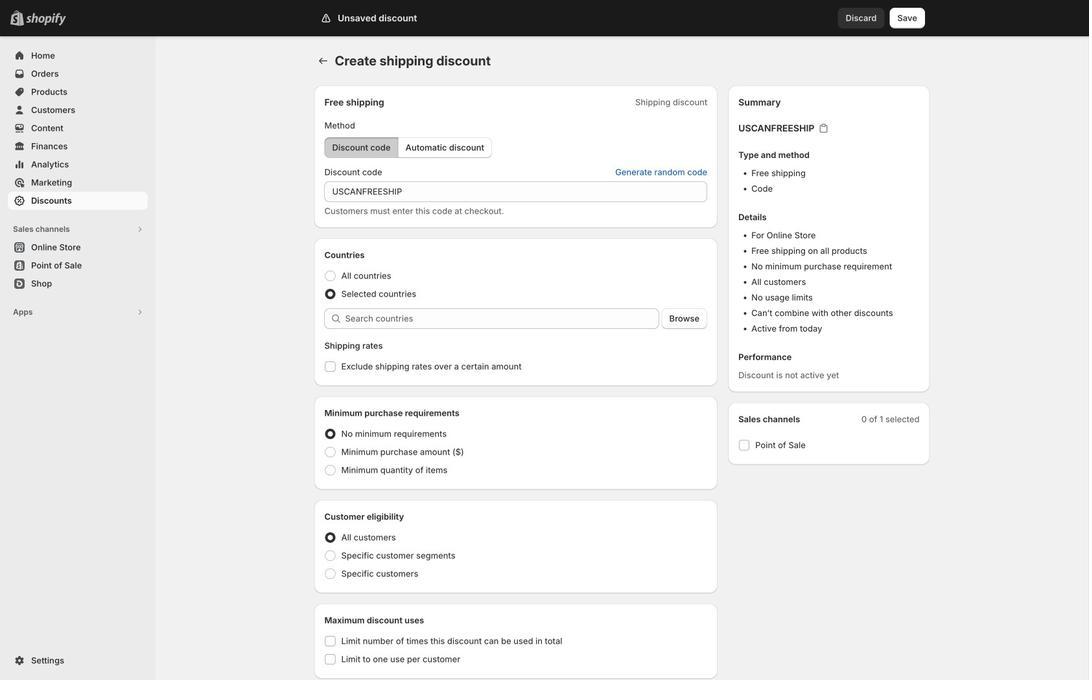 Task type: locate. For each thing, give the bounding box(es) containing it.
shopify image
[[26, 13, 66, 26]]

None text field
[[324, 182, 707, 202]]

Search countries text field
[[345, 309, 659, 329]]



Task type: vqa. For each thing, say whether or not it's contained in the screenshot.
paused.
no



